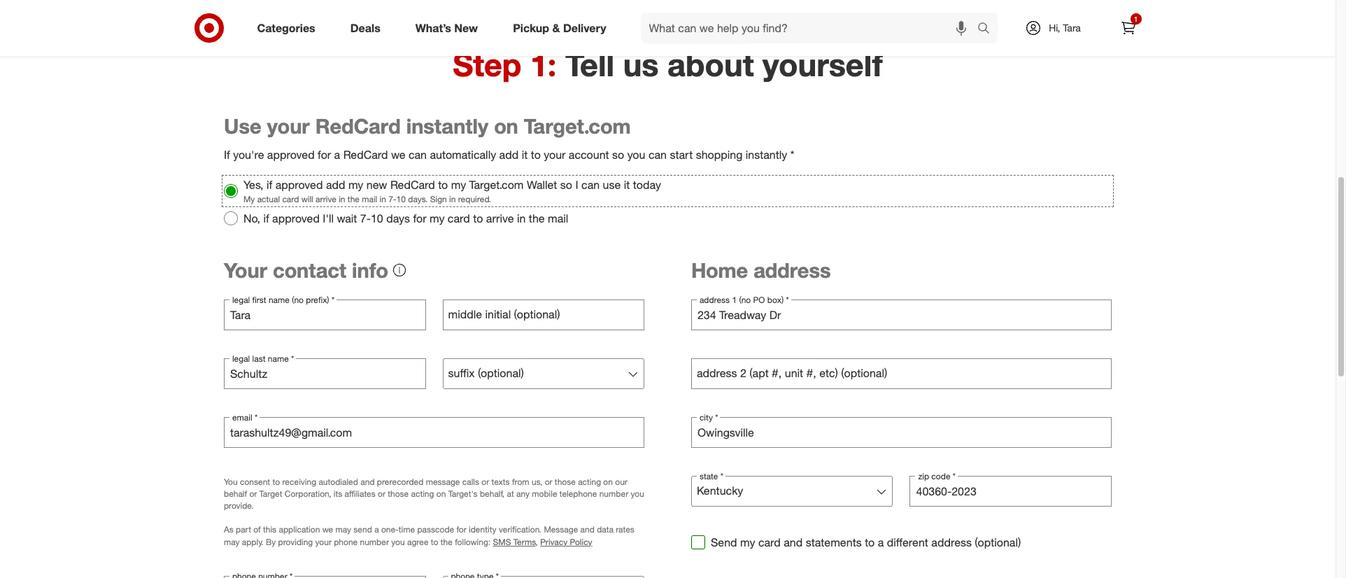 Task type: vqa. For each thing, say whether or not it's contained in the screenshot.
to inside the "Yes, if approved add my new RedCard to my Target.com Wallet so I can use it today My actual card will arrive in the mail in 7-10 days. Sign in required."
yes



Task type: locate. For each thing, give the bounding box(es) containing it.
hi, tara
[[1049, 22, 1081, 34]]

1 horizontal spatial may
[[336, 525, 351, 535]]

number down the our
[[600, 489, 629, 499]]

send
[[711, 535, 737, 549]]

my left new on the top of page
[[349, 178, 364, 192]]

use your redcard instantly on target.com
[[224, 113, 631, 138]]

number
[[600, 489, 629, 499], [360, 537, 389, 547]]

1 horizontal spatial number
[[600, 489, 629, 499]]

consent
[[240, 477, 270, 487]]

you
[[628, 148, 646, 162], [631, 489, 645, 499], [392, 537, 405, 547]]

sms terms , privacy policy
[[493, 537, 593, 547]]

account
[[569, 148, 609, 162]]

approved right "you're"
[[267, 148, 315, 162]]

add
[[499, 148, 519, 162], [326, 178, 345, 192]]

if inside "yes, if approved add my new redcard to my target.com wallet so i can use it today my actual card will arrive in the mail in 7-10 days. sign in required."
[[267, 178, 272, 192]]

1 vertical spatial we
[[322, 525, 333, 535]]

0 horizontal spatial address
[[754, 257, 831, 283]]

mail
[[362, 194, 377, 204], [548, 211, 569, 225]]

following:
[[455, 537, 491, 547]]

1 vertical spatial so
[[561, 178, 573, 192]]

your right use
[[267, 113, 310, 138]]

days.
[[408, 194, 428, 204]]

a up wait
[[334, 148, 340, 162]]

the down passcode
[[441, 537, 453, 547]]

2 horizontal spatial and
[[784, 535, 803, 549]]

1 horizontal spatial and
[[581, 525, 595, 535]]

card left the will
[[282, 194, 299, 204]]

1 vertical spatial arrive
[[486, 211, 514, 225]]

the inside the as part of this application we may send a one-time passcode for identity verification. message and data rates may apply. by providing your phone number you agree to the following:
[[441, 537, 453, 547]]

2 horizontal spatial for
[[457, 525, 467, 535]]

my down sign
[[430, 211, 445, 225]]

1 horizontal spatial card
[[448, 211, 470, 225]]

you consent to receiving autodialed and prerecorded message calls or texts from us, or those acting on our behalf or target corporation, its affiliates or those acting on target's behalf, at any mobile telephone number you provide.
[[224, 477, 645, 511]]

the up wait
[[348, 194, 360, 204]]

1 vertical spatial address
[[932, 535, 972, 549]]

0 vertical spatial approved
[[267, 148, 315, 162]]

will
[[301, 194, 313, 204]]

may up the phone
[[336, 525, 351, 535]]

1 horizontal spatial arrive
[[486, 211, 514, 225]]

2 vertical spatial redcard
[[390, 178, 435, 192]]

data
[[597, 525, 614, 535]]

acting down message
[[411, 489, 434, 499]]

may down as on the bottom left of page
[[224, 537, 240, 547]]

1 vertical spatial on
[[604, 477, 613, 487]]

1 horizontal spatial it
[[624, 178, 630, 192]]

number inside you consent to receiving autodialed and prerecorded message calls or texts from us, or those acting on our behalf or target corporation, its affiliates or those acting on target's behalf, at any mobile telephone number you provide.
[[600, 489, 629, 499]]

1 vertical spatial target.com
[[469, 178, 524, 192]]

you inside you consent to receiving autodialed and prerecorded message calls or texts from us, or those acting on our behalf or target corporation, its affiliates or those acting on target's behalf, at any mobile telephone number you provide.
[[631, 489, 645, 499]]

1 vertical spatial 10
[[371, 211, 383, 225]]

0 vertical spatial arrive
[[316, 194, 337, 204]]

time
[[399, 525, 415, 535]]

1 horizontal spatial address
[[932, 535, 972, 549]]

home
[[691, 257, 748, 283]]

rates
[[616, 525, 635, 535]]

1 vertical spatial you
[[631, 489, 645, 499]]

0 horizontal spatial it
[[522, 148, 528, 162]]

your left the phone
[[315, 537, 332, 547]]

use
[[603, 178, 621, 192]]

7- up days
[[389, 194, 397, 204]]

a left different
[[878, 535, 884, 549]]

and up affiliates
[[361, 477, 375, 487]]

0 horizontal spatial 10
[[371, 211, 383, 225]]

in down new on the top of page
[[380, 194, 386, 204]]

None text field
[[691, 300, 1112, 330], [224, 358, 426, 389], [691, 417, 1112, 448], [691, 300, 1112, 330], [224, 358, 426, 389], [691, 417, 1112, 448]]

to down passcode
[[431, 537, 439, 547]]

it
[[522, 148, 528, 162], [624, 178, 630, 192]]

mail down new on the top of page
[[362, 194, 377, 204]]

address
[[754, 257, 831, 283], [932, 535, 972, 549]]

0 horizontal spatial instantly
[[406, 113, 489, 138]]

if for no,
[[263, 211, 269, 225]]

2 horizontal spatial your
[[544, 148, 566, 162]]

it right use
[[624, 178, 630, 192]]

add inside "yes, if approved add my new redcard to my target.com wallet so i can use it today my actual card will arrive in the mail in 7-10 days. sign in required."
[[326, 178, 345, 192]]

1 vertical spatial mail
[[548, 211, 569, 225]]

policy
[[570, 537, 593, 547]]

instantly left "*" at right top
[[746, 148, 788, 162]]

None radio
[[224, 184, 238, 198]]

1 vertical spatial add
[[326, 178, 345, 192]]

passcode
[[417, 525, 454, 535]]

1 horizontal spatial the
[[441, 537, 453, 547]]

those down prerecorded
[[388, 489, 409, 499]]

my right send
[[741, 535, 756, 549]]

2 horizontal spatial a
[[878, 535, 884, 549]]

redcard inside "yes, if approved add my new redcard to my target.com wallet so i can use it today my actual card will arrive in the mail in 7-10 days. sign in required."
[[390, 178, 435, 192]]

a left one-
[[375, 525, 379, 535]]

0 vertical spatial number
[[600, 489, 629, 499]]

0 vertical spatial 7-
[[389, 194, 397, 204]]

this
[[263, 525, 277, 535]]

redcard
[[315, 113, 401, 138], [343, 148, 388, 162], [390, 178, 435, 192]]

new
[[367, 178, 387, 192]]

in up wait
[[339, 194, 345, 204]]

0 horizontal spatial your
[[267, 113, 310, 138]]

so left i
[[561, 178, 573, 192]]

instantly up automatically
[[406, 113, 489, 138]]

1 vertical spatial it
[[624, 178, 630, 192]]

may
[[336, 525, 351, 535], [224, 537, 240, 547]]

approved inside "yes, if approved add my new redcard to my target.com wallet so i can use it today my actual card will arrive in the mail in 7-10 days. sign in required."
[[276, 178, 323, 192]]

0 vertical spatial card
[[282, 194, 299, 204]]

7-
[[389, 194, 397, 204], [360, 211, 371, 225]]

1 horizontal spatial acting
[[578, 477, 601, 487]]

1 vertical spatial number
[[360, 537, 389, 547]]

sms terms link
[[493, 537, 536, 547]]

card down required.
[[448, 211, 470, 225]]

0 horizontal spatial for
[[318, 148, 331, 162]]

telephone
[[560, 489, 597, 499]]

0 horizontal spatial those
[[388, 489, 409, 499]]

0 horizontal spatial so
[[561, 178, 573, 192]]

so right account
[[612, 148, 625, 162]]

1 vertical spatial may
[[224, 537, 240, 547]]

1 vertical spatial approved
[[276, 178, 323, 192]]

in
[[339, 194, 345, 204], [380, 194, 386, 204], [449, 194, 456, 204], [517, 211, 526, 225]]

10 left days.
[[397, 194, 406, 204]]

arrive down required.
[[486, 211, 514, 225]]

&
[[553, 21, 560, 35]]

0 vertical spatial if
[[267, 178, 272, 192]]

0 horizontal spatial on
[[437, 489, 446, 499]]

0 vertical spatial redcard
[[315, 113, 401, 138]]

1 horizontal spatial 7-
[[389, 194, 397, 204]]

you up rates
[[631, 489, 645, 499]]

add up i'll
[[326, 178, 345, 192]]

acting
[[578, 477, 601, 487], [411, 489, 434, 499]]

on down message
[[437, 489, 446, 499]]

0 vertical spatial 10
[[397, 194, 406, 204]]

0 vertical spatial the
[[348, 194, 360, 204]]

shopping
[[696, 148, 743, 162]]

or right us,
[[545, 477, 553, 487]]

mail down wallet
[[548, 211, 569, 225]]

2 vertical spatial the
[[441, 537, 453, 547]]

1 horizontal spatial 10
[[397, 194, 406, 204]]

we down use your redcard instantly on target.com
[[391, 148, 406, 162]]

0 horizontal spatial add
[[326, 178, 345, 192]]

card
[[282, 194, 299, 204], [448, 211, 470, 225], [759, 535, 781, 549]]

instantly
[[406, 113, 489, 138], [746, 148, 788, 162]]

on
[[494, 113, 518, 138], [604, 477, 613, 487], [437, 489, 446, 499]]

10 inside "yes, if approved add my new redcard to my target.com wallet so i can use it today my actual card will arrive in the mail in 7-10 days. sign in required."
[[397, 194, 406, 204]]

for up following:
[[457, 525, 467, 535]]

approved for add
[[276, 178, 323, 192]]

1 vertical spatial acting
[[411, 489, 434, 499]]

target.com
[[524, 113, 631, 138], [469, 178, 524, 192]]

0 vertical spatial may
[[336, 525, 351, 535]]

0 horizontal spatial and
[[361, 477, 375, 487]]

add right automatically
[[499, 148, 519, 162]]

0 horizontal spatial we
[[322, 525, 333, 535]]

the
[[348, 194, 360, 204], [529, 211, 545, 225], [441, 537, 453, 547]]

target
[[259, 489, 282, 499]]

if
[[267, 178, 272, 192], [263, 211, 269, 225]]

for down days.
[[413, 211, 427, 225]]

2 vertical spatial approved
[[272, 211, 320, 225]]

1 vertical spatial 7-
[[360, 211, 371, 225]]

0 horizontal spatial card
[[282, 194, 299, 204]]

so inside "yes, if approved add my new redcard to my target.com wallet so i can use it today my actual card will arrive in the mail in 7-10 days. sign in required."
[[561, 178, 573, 192]]

our
[[615, 477, 628, 487]]

approved for for
[[267, 148, 315, 162]]

contact
[[273, 257, 346, 283]]

a
[[334, 148, 340, 162], [375, 525, 379, 535], [878, 535, 884, 549]]

2 horizontal spatial on
[[604, 477, 613, 487]]

2 vertical spatial your
[[315, 537, 332, 547]]

receiving
[[282, 477, 316, 487]]

to
[[531, 148, 541, 162], [438, 178, 448, 192], [473, 211, 483, 225], [273, 477, 280, 487], [865, 535, 875, 549], [431, 537, 439, 547]]

or down the consent
[[249, 489, 257, 499]]

1 vertical spatial card
[[448, 211, 470, 225]]

to inside you consent to receiving autodialed and prerecorded message calls or texts from us, or those acting on our behalf or target corporation, its affiliates or those acting on target's behalf, at any mobile telephone number you provide.
[[273, 477, 280, 487]]

0 horizontal spatial number
[[360, 537, 389, 547]]

for up i'll
[[318, 148, 331, 162]]

None text field
[[224, 300, 426, 330], [443, 300, 645, 330], [691, 358, 1112, 389], [224, 417, 645, 448], [910, 476, 1112, 507], [224, 300, 426, 330], [443, 300, 645, 330], [691, 358, 1112, 389], [224, 417, 645, 448], [910, 476, 1112, 507]]

(optional)
[[975, 535, 1021, 549]]

can left 'start'
[[649, 148, 667, 162]]

and left statements
[[784, 535, 803, 549]]

arrive right the will
[[316, 194, 337, 204]]

1 vertical spatial for
[[413, 211, 427, 225]]

and up policy
[[581, 525, 595, 535]]

0 horizontal spatial arrive
[[316, 194, 337, 204]]

to up target
[[273, 477, 280, 487]]

behalf,
[[480, 489, 505, 499]]

0 horizontal spatial the
[[348, 194, 360, 204]]

you down one-
[[392, 537, 405, 547]]

apply.
[[242, 537, 264, 547]]

0 horizontal spatial may
[[224, 537, 240, 547]]

no,
[[244, 211, 260, 225]]

deals
[[350, 21, 381, 35]]

0 vertical spatial it
[[522, 148, 528, 162]]

0 vertical spatial we
[[391, 148, 406, 162]]

1 horizontal spatial so
[[612, 148, 625, 162]]

0 vertical spatial so
[[612, 148, 625, 162]]

*
[[791, 148, 795, 162]]

no, if approved i'll wait 7-10 days for my card to arrive in the mail
[[244, 211, 569, 225]]

1 horizontal spatial your
[[315, 537, 332, 547]]

if
[[224, 148, 230, 162]]

on left the our
[[604, 477, 613, 487]]

0 vertical spatial add
[[499, 148, 519, 162]]

days
[[386, 211, 410, 225]]

7- right wait
[[360, 211, 371, 225]]

prerecorded
[[377, 477, 424, 487]]

approved down the will
[[272, 211, 320, 225]]

1 horizontal spatial a
[[375, 525, 379, 535]]

texts
[[492, 477, 510, 487]]

number down send
[[360, 537, 389, 547]]

your up wallet
[[544, 148, 566, 162]]

the down wallet
[[529, 211, 545, 225]]

if right no,
[[263, 211, 269, 225]]

Send my card and statements to a different address (optional) checkbox
[[691, 536, 705, 550]]

approved
[[267, 148, 315, 162], [276, 178, 323, 192], [272, 211, 320, 225]]

approved up the will
[[276, 178, 323, 192]]

0 vertical spatial mail
[[362, 194, 377, 204]]

wait
[[337, 211, 357, 225]]

we right application
[[322, 525, 333, 535]]

target.com up account
[[524, 113, 631, 138]]

2 vertical spatial for
[[457, 525, 467, 535]]

pickup & delivery
[[513, 21, 607, 35]]

0 vertical spatial target.com
[[524, 113, 631, 138]]

in down if you're approved for a redcard we can automatically add it to your account so you can start shopping instantly *
[[517, 211, 526, 225]]

1 horizontal spatial can
[[582, 178, 600, 192]]

part
[[236, 525, 251, 535]]

1 horizontal spatial on
[[494, 113, 518, 138]]

10 left days
[[371, 211, 383, 225]]

0 vertical spatial your
[[267, 113, 310, 138]]

2 horizontal spatial card
[[759, 535, 781, 549]]

if you're approved for a redcard we can automatically add it to your account so you can start shopping instantly *
[[224, 148, 795, 162]]

yes, if approved add my new redcard to my target.com wallet so i can use it today my actual card will arrive in the mail in 7-10 days. sign in required.
[[244, 178, 661, 204]]

calls
[[462, 477, 479, 487]]

home address
[[691, 257, 831, 283]]

can down use your redcard instantly on target.com
[[409, 148, 427, 162]]

No, if approved I'll wait 7-10 days for my card to arrive in the mail radio
[[224, 212, 238, 226]]

required.
[[458, 194, 491, 204]]

so
[[612, 148, 625, 162], [561, 178, 573, 192]]

1 horizontal spatial instantly
[[746, 148, 788, 162]]

on up if you're approved for a redcard we can automatically add it to your account so you can start shopping instantly *
[[494, 113, 518, 138]]

or right affiliates
[[378, 489, 386, 499]]

pickup
[[513, 21, 550, 35]]

it up wallet
[[522, 148, 528, 162]]

message
[[544, 525, 578, 535]]

for inside the as part of this application we may send a one-time passcode for identity verification. message and data rates may apply. by providing your phone number you agree to the following:
[[457, 525, 467, 535]]

you up the today
[[628, 148, 646, 162]]

what's
[[416, 21, 451, 35]]

target.com up required.
[[469, 178, 524, 192]]

your inside the as part of this application we may send a one-time passcode for identity verification. message and data rates may apply. by providing your phone number you agree to the following:
[[315, 537, 332, 547]]

terms
[[514, 537, 536, 547]]

0 horizontal spatial mail
[[362, 194, 377, 204]]

card right send
[[759, 535, 781, 549]]

for
[[318, 148, 331, 162], [413, 211, 427, 225], [457, 525, 467, 535]]

acting up telephone
[[578, 477, 601, 487]]

to up sign
[[438, 178, 448, 192]]

0 horizontal spatial acting
[[411, 489, 434, 499]]

can right i
[[582, 178, 600, 192]]

None telephone field
[[224, 576, 426, 578]]

those up telephone
[[555, 477, 576, 487]]

if up actual
[[267, 178, 272, 192]]

1 vertical spatial if
[[263, 211, 269, 225]]

your
[[224, 257, 267, 283]]

pickup & delivery link
[[501, 13, 624, 43]]



Task type: describe. For each thing, give the bounding box(es) containing it.
can inside "yes, if approved add my new redcard to my target.com wallet so i can use it today my actual card will arrive in the mail in 7-10 days. sign in required."
[[582, 178, 600, 192]]

0 vertical spatial address
[[754, 257, 831, 283]]

1 horizontal spatial mail
[[548, 211, 569, 225]]

by
[[266, 537, 276, 547]]

yourself
[[763, 46, 883, 84]]

2 vertical spatial on
[[437, 489, 446, 499]]

its
[[334, 489, 342, 499]]

send my card and statements to a different address (optional)
[[711, 535, 1021, 549]]

step
[[453, 46, 522, 84]]

provide.
[[224, 501, 254, 511]]

or up behalf,
[[482, 477, 489, 487]]

you're
[[233, 148, 264, 162]]

as part of this application we may send a one-time passcode for identity verification. message and data rates may apply. by providing your phone number you agree to the following:
[[224, 525, 635, 547]]

i
[[576, 178, 579, 192]]

0 horizontal spatial 7-
[[360, 211, 371, 225]]

1 vertical spatial instantly
[[746, 148, 788, 162]]

it inside "yes, if approved add my new redcard to my target.com wallet so i can use it today my actual card will arrive in the mail in 7-10 days. sign in required."
[[624, 178, 630, 192]]

identity
[[469, 525, 497, 535]]

actual
[[257, 194, 280, 204]]

1:
[[530, 46, 557, 84]]

start
[[670, 148, 693, 162]]

from
[[512, 477, 530, 487]]

you
[[224, 477, 238, 487]]

privacy policy link
[[541, 537, 593, 547]]

us
[[623, 46, 659, 84]]

7- inside "yes, if approved add my new redcard to my target.com wallet so i can use it today my actual card will arrive in the mail in 7-10 days. sign in required."
[[389, 194, 397, 204]]

1 vertical spatial your
[[544, 148, 566, 162]]

2 horizontal spatial the
[[529, 211, 545, 225]]

my
[[244, 194, 255, 204]]

phone
[[334, 537, 358, 547]]

card inside "yes, if approved add my new redcard to my target.com wallet so i can use it today my actual card will arrive in the mail in 7-10 days. sign in required."
[[282, 194, 299, 204]]

wallet
[[527, 178, 557, 192]]

1 vertical spatial those
[[388, 489, 409, 499]]

automatically
[[430, 148, 496, 162]]

verification.
[[499, 525, 542, 535]]

0 vertical spatial instantly
[[406, 113, 489, 138]]

to up wallet
[[531, 148, 541, 162]]

application
[[279, 525, 320, 535]]

as
[[224, 525, 234, 535]]

providing
[[278, 537, 313, 547]]

send
[[354, 525, 372, 535]]

0 horizontal spatial can
[[409, 148, 427, 162]]

deals link
[[339, 13, 398, 43]]

if for yes,
[[267, 178, 272, 192]]

what's new
[[416, 21, 478, 35]]

arrive inside "yes, if approved add my new redcard to my target.com wallet so i can use it today my actual card will arrive in the mail in 7-10 days. sign in required."
[[316, 194, 337, 204]]

autodialed
[[319, 477, 358, 487]]

hi,
[[1049, 22, 1061, 34]]

and inside the as part of this application we may send a one-time passcode for identity verification. message and data rates may apply. by providing your phone number you agree to the following:
[[581, 525, 595, 535]]

affiliates
[[345, 489, 376, 499]]

behalf
[[224, 489, 247, 499]]

to right statements
[[865, 535, 875, 549]]

0 vertical spatial on
[[494, 113, 518, 138]]

agree
[[407, 537, 429, 547]]

1 horizontal spatial for
[[413, 211, 427, 225]]

1 vertical spatial redcard
[[343, 148, 388, 162]]

one-
[[381, 525, 399, 535]]

any
[[517, 489, 530, 499]]

your contact info
[[224, 257, 388, 283]]

my up required.
[[451, 178, 466, 192]]

search
[[971, 22, 1005, 36]]

to inside the as part of this application we may send a one-time passcode for identity verification. message and data rates may apply. by providing your phone number you agree to the following:
[[431, 537, 439, 547]]

1 link
[[1113, 13, 1144, 43]]

us,
[[532, 477, 543, 487]]

a inside the as part of this application we may send a one-time passcode for identity verification. message and data rates may apply. by providing your phone number you agree to the following:
[[375, 525, 379, 535]]

0 vertical spatial for
[[318, 148, 331, 162]]

0 vertical spatial you
[[628, 148, 646, 162]]

1
[[1134, 15, 1138, 23]]

number inside the as part of this application we may send a one-time passcode for identity verification. message and data rates may apply. by providing your phone number you agree to the following:
[[360, 537, 389, 547]]

of
[[254, 525, 261, 535]]

to inside "yes, if approved add my new redcard to my target.com wallet so i can use it today my actual card will arrive in the mail in 7-10 days. sign in required."
[[438, 178, 448, 192]]

tell us about yourself
[[565, 46, 883, 84]]

sms
[[493, 537, 511, 547]]

target's
[[448, 489, 478, 499]]

0 vertical spatial those
[[555, 477, 576, 487]]

,
[[536, 537, 538, 547]]

search button
[[971, 13, 1005, 46]]

mobile
[[532, 489, 557, 499]]

categories
[[257, 21, 315, 35]]

use
[[224, 113, 262, 138]]

2 vertical spatial card
[[759, 535, 781, 549]]

new
[[455, 21, 478, 35]]

sign
[[430, 194, 447, 204]]

0 vertical spatial acting
[[578, 477, 601, 487]]

step 1:
[[453, 46, 557, 84]]

today
[[633, 178, 661, 192]]

statements
[[806, 535, 862, 549]]

target.com inside "yes, if approved add my new redcard to my target.com wallet so i can use it today my actual card will arrive in the mail in 7-10 days. sign in required."
[[469, 178, 524, 192]]

you inside the as part of this application we may send a one-time passcode for identity verification. message and data rates may apply. by providing your phone number you agree to the following:
[[392, 537, 405, 547]]

to down required.
[[473, 211, 483, 225]]

yes,
[[244, 178, 264, 192]]

we inside the as part of this application we may send a one-time passcode for identity verification. message and data rates may apply. by providing your phone number you agree to the following:
[[322, 525, 333, 535]]

in right sign
[[449, 194, 456, 204]]

1 horizontal spatial add
[[499, 148, 519, 162]]

and inside you consent to receiving autodialed and prerecorded message calls or texts from us, or those acting on our behalf or target corporation, its affiliates or those acting on target's behalf, at any mobile telephone number you provide.
[[361, 477, 375, 487]]

0 horizontal spatial a
[[334, 148, 340, 162]]

delivery
[[563, 21, 607, 35]]

What can we help you find? suggestions appear below search field
[[641, 13, 981, 43]]

tell
[[565, 46, 615, 84]]

message
[[426, 477, 460, 487]]

approved for i'll
[[272, 211, 320, 225]]

2 horizontal spatial can
[[649, 148, 667, 162]]

mail inside "yes, if approved add my new redcard to my target.com wallet so i can use it today my actual card will arrive in the mail in 7-10 days. sign in required."
[[362, 194, 377, 204]]

about
[[668, 46, 754, 84]]

privacy
[[541, 537, 568, 547]]

info
[[352, 257, 388, 283]]

the inside "yes, if approved add my new redcard to my target.com wallet so i can use it today my actual card will arrive in the mail in 7-10 days. sign in required."
[[348, 194, 360, 204]]

corporation,
[[285, 489, 331, 499]]



